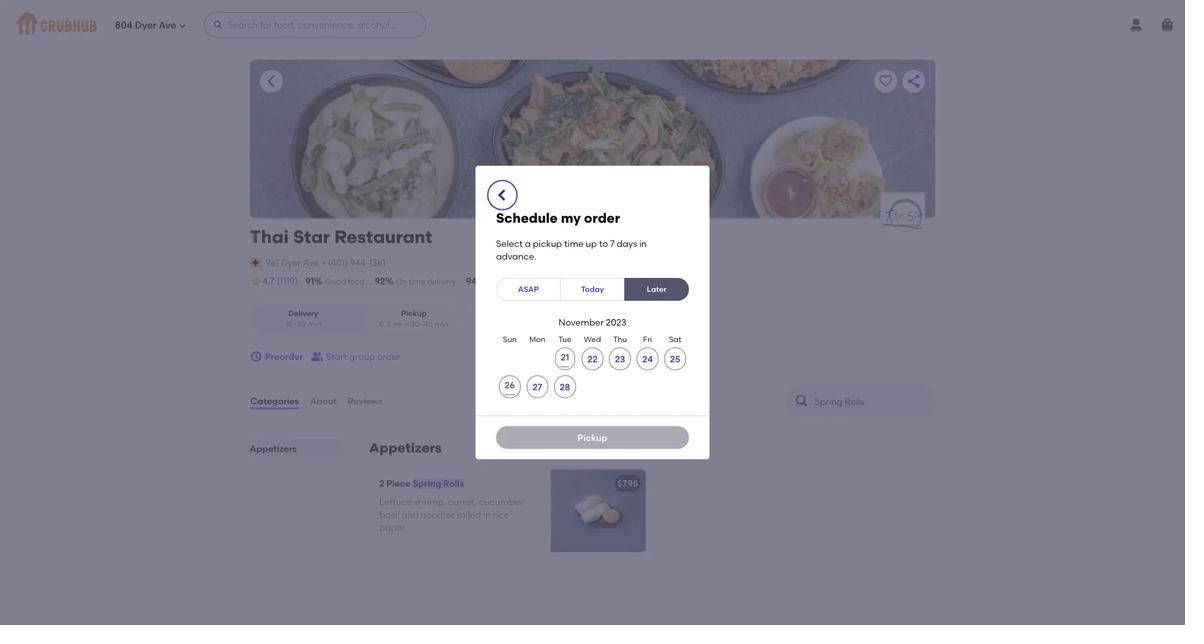 Task type: vqa. For each thing, say whether or not it's contained in the screenshot.
Cans on the right top of the page
no



Task type: describe. For each thing, give the bounding box(es) containing it.
(1119)
[[277, 276, 298, 287]]

people icon image
[[311, 350, 323, 363]]

2023
[[606, 317, 626, 328]]

later
[[647, 285, 667, 294]]

delivery 15–30 min
[[285, 309, 322, 329]]

rolled
[[457, 509, 481, 520]]

reviews
[[348, 396, 383, 407]]

• inside pickup 0.3 mi • 30–40 min
[[405, 320, 408, 329]]

categories button
[[250, 378, 300, 424]]

later button
[[624, 278, 689, 301]]

24 button
[[637, 348, 659, 370]]

appetizers tab
[[250, 442, 339, 455]]

pickup
[[533, 238, 562, 249]]

804
[[115, 20, 133, 31]]

0.3
[[379, 320, 390, 329]]

cucumber,
[[479, 496, 525, 507]]

november
[[559, 317, 604, 328]]

preorder
[[265, 351, 303, 362]]

thai star restaurant logo image
[[881, 193, 925, 237]]

0 vertical spatial •
[[322, 257, 326, 268]]

cell for 27
[[496, 376, 524, 398]]

to
[[599, 238, 608, 249]]

svg image
[[179, 22, 186, 30]]

and
[[402, 509, 419, 520]]

94
[[466, 276, 477, 287]]

dyer for 961
[[281, 257, 301, 268]]

961
[[266, 257, 279, 268]]

on
[[396, 277, 407, 286]]

23
[[615, 354, 625, 364]]

23 button
[[609, 348, 631, 370]]

categories
[[250, 396, 299, 407]]

subscription pass image
[[250, 258, 263, 268]]

thu
[[613, 335, 627, 344]]

appetizers inside tab
[[250, 443, 297, 454]]

food
[[348, 277, 365, 286]]

about
[[310, 396, 337, 407]]

27 button
[[527, 376, 548, 398]]

pickup button
[[496, 426, 689, 449]]

carrot,
[[448, 496, 477, 507]]

27
[[533, 382, 542, 392]]

92
[[375, 276, 385, 287]]

2 piece spring rolls
[[379, 478, 464, 489]]

a
[[525, 238, 531, 249]]

asap button
[[496, 278, 561, 301]]

(401)
[[328, 257, 348, 268]]

mon
[[529, 335, 545, 344]]

961 dyer ave
[[266, 257, 319, 268]]

paper.
[[379, 522, 407, 533]]

ave for 804 dyer ave
[[159, 20, 176, 31]]

save this restaurant image
[[878, 74, 893, 89]]

rolls
[[443, 478, 464, 489]]

about button
[[309, 378, 337, 424]]

min inside delivery 15–30 min
[[308, 320, 322, 329]]

91
[[305, 276, 314, 287]]

lettuce shrimp, carrot, cucumber, basil and noodles rolled in rice paper.
[[379, 496, 525, 533]]

15–30
[[285, 320, 306, 329]]

noodles
[[421, 509, 455, 520]]

lettuce
[[379, 496, 412, 507]]

correct
[[487, 277, 516, 286]]

$7.95
[[618, 478, 638, 489]]

25 button
[[664, 348, 686, 370]]

in for schedule my order
[[639, 238, 647, 249]]

thai
[[250, 226, 289, 248]]

caret left icon image
[[264, 74, 279, 89]]

on time delivery
[[396, 277, 456, 286]]

1 vertical spatial order
[[518, 277, 538, 286]]

7
[[610, 238, 615, 249]]

good
[[325, 277, 346, 286]]

2 piece spring rolls image
[[551, 470, 646, 552]]

preorder button
[[250, 345, 303, 368]]

delivery
[[427, 277, 456, 286]]

start group order
[[326, 351, 400, 362]]

november 2023
[[559, 317, 626, 328]]

my
[[561, 210, 581, 226]]

28 button
[[554, 376, 576, 398]]

up
[[586, 238, 597, 249]]

star
[[293, 226, 330, 248]]



Task type: locate. For each thing, give the bounding box(es) containing it.
restaurant
[[334, 226, 432, 248]]

ave inside button
[[303, 257, 319, 268]]

basil
[[379, 509, 399, 520]]

1 horizontal spatial min
[[435, 320, 448, 329]]

pickup 0.3 mi • 30–40 min
[[379, 309, 448, 329]]

0 horizontal spatial time
[[409, 277, 426, 286]]

0 horizontal spatial appetizers
[[250, 443, 297, 454]]

order for schedule my order
[[584, 210, 620, 226]]

2 vertical spatial order
[[377, 351, 400, 362]]

schedule
[[496, 210, 558, 226]]

1 vertical spatial •
[[405, 320, 408, 329]]

cell down tue
[[551, 348, 579, 370]]

pickup inside button
[[578, 432, 607, 443]]

start
[[326, 351, 347, 362]]

0 horizontal spatial in
[[483, 509, 491, 520]]

ave left svg image
[[159, 20, 176, 31]]

• right mi
[[405, 320, 408, 329]]

order for start group order
[[377, 351, 400, 362]]

Search Thai Star Restaurant search field
[[813, 396, 911, 408]]

correct order
[[487, 277, 538, 286]]

option group containing delivery 15–30 min
[[250, 303, 468, 335]]

appetizers down categories button in the left bottom of the page
[[250, 443, 297, 454]]

in inside the select a pickup time up to 7 days in advance.
[[639, 238, 647, 249]]

cell for 22
[[551, 348, 579, 370]]

advance.
[[496, 251, 536, 262]]

order right correct
[[518, 277, 538, 286]]

ave
[[159, 20, 176, 31], [303, 257, 319, 268]]

22 button
[[582, 348, 603, 370]]

0 horizontal spatial pickup
[[401, 309, 427, 318]]

1 min from the left
[[308, 320, 322, 329]]

1 vertical spatial in
[[483, 509, 491, 520]]

svg image inside preorder button
[[250, 350, 262, 363]]

1 horizontal spatial order
[[518, 277, 538, 286]]

2
[[379, 478, 384, 489]]

search icon image
[[794, 394, 810, 409]]

ave inside main navigation "navigation"
[[159, 20, 176, 31]]

dyer
[[135, 20, 156, 31], [281, 257, 301, 268]]

1 horizontal spatial pickup
[[578, 432, 607, 443]]

delivery
[[288, 309, 318, 318]]

0 vertical spatial order
[[584, 210, 620, 226]]

0 vertical spatial pickup
[[401, 309, 427, 318]]

reviews button
[[347, 378, 384, 424]]

cell
[[551, 348, 579, 370], [496, 376, 524, 398]]

time right on
[[409, 277, 426, 286]]

schedule my order
[[496, 210, 620, 226]]

4.7
[[262, 276, 274, 287]]

944-
[[350, 257, 369, 268]]

time left up
[[564, 238, 584, 249]]

star icon image
[[250, 275, 262, 288]]

1 horizontal spatial ave
[[303, 257, 319, 268]]

1 vertical spatial ave
[[303, 257, 319, 268]]

sat
[[669, 335, 681, 344]]

0 vertical spatial dyer
[[135, 20, 156, 31]]

1 horizontal spatial •
[[405, 320, 408, 329]]

804 dyer ave
[[115, 20, 176, 31]]

1 horizontal spatial in
[[639, 238, 647, 249]]

1 vertical spatial cell
[[496, 376, 524, 398]]

1 vertical spatial time
[[409, 277, 426, 286]]

25
[[670, 354, 680, 364]]

shrimp,
[[414, 496, 446, 507]]

ave for 961 dyer ave
[[303, 257, 319, 268]]

961 dyer ave button
[[265, 256, 319, 270]]

asap
[[518, 285, 539, 294]]

appetizers
[[369, 440, 442, 456], [250, 443, 297, 454]]

in for 2 piece
[[483, 509, 491, 520]]

dyer inside button
[[281, 257, 301, 268]]

0 horizontal spatial ave
[[159, 20, 176, 31]]

0 horizontal spatial min
[[308, 320, 322, 329]]

1361
[[369, 257, 385, 268]]

0 horizontal spatial cell
[[496, 376, 524, 398]]

ave up 91
[[303, 257, 319, 268]]

0 vertical spatial in
[[639, 238, 647, 249]]

order
[[584, 210, 620, 226], [518, 277, 538, 286], [377, 351, 400, 362]]

days
[[617, 238, 637, 249]]

cell left 27 button
[[496, 376, 524, 398]]

0 vertical spatial ave
[[159, 20, 176, 31]]

option group
[[250, 303, 468, 335]]

piece
[[386, 478, 411, 489]]

2 min from the left
[[435, 320, 448, 329]]

today
[[581, 285, 604, 294]]

group
[[349, 351, 375, 362]]

tue
[[558, 335, 572, 344]]

min
[[308, 320, 322, 329], [435, 320, 448, 329]]

1 vertical spatial dyer
[[281, 257, 301, 268]]

order right the group
[[377, 351, 400, 362]]

rice
[[493, 509, 509, 520]]

•
[[322, 257, 326, 268], [405, 320, 408, 329]]

1 horizontal spatial dyer
[[281, 257, 301, 268]]

pickup for pickup 0.3 mi • 30–40 min
[[401, 309, 427, 318]]

0 horizontal spatial order
[[377, 351, 400, 362]]

save this restaurant button
[[874, 70, 897, 93]]

• left '(401)'
[[322, 257, 326, 268]]

pickup
[[401, 309, 427, 318], [578, 432, 607, 443]]

order up the to
[[584, 210, 620, 226]]

pickup inside pickup 0.3 mi • 30–40 min
[[401, 309, 427, 318]]

0 vertical spatial cell
[[551, 348, 579, 370]]

today button
[[560, 278, 625, 301]]

1 horizontal spatial appetizers
[[369, 440, 442, 456]]

0 vertical spatial time
[[564, 238, 584, 249]]

2 horizontal spatial order
[[584, 210, 620, 226]]

• (401) 944-1361
[[322, 257, 385, 268]]

dyer right 804
[[135, 20, 156, 31]]

1 horizontal spatial time
[[564, 238, 584, 249]]

(401) 944-1361 button
[[328, 256, 385, 269]]

0 horizontal spatial dyer
[[135, 20, 156, 31]]

pickup for pickup
[[578, 432, 607, 443]]

time
[[564, 238, 584, 249], [409, 277, 426, 286]]

appetizers up piece on the left of the page
[[369, 440, 442, 456]]

dyer inside main navigation "navigation"
[[135, 20, 156, 31]]

dyer for 804
[[135, 20, 156, 31]]

dyer right the 961
[[281, 257, 301, 268]]

in inside lettuce shrimp, carrot, cucumber, basil and noodles rolled in rice paper.
[[483, 509, 491, 520]]

time inside the select a pickup time up to 7 days in advance.
[[564, 238, 584, 249]]

1 vertical spatial pickup
[[578, 432, 607, 443]]

main navigation navigation
[[0, 0, 1185, 50]]

min right the 30–40
[[435, 320, 448, 329]]

thai star restaurant
[[250, 226, 432, 248]]

select a pickup time up to 7 days in advance.
[[496, 238, 647, 262]]

24
[[642, 354, 653, 364]]

fri
[[643, 335, 652, 344]]

0 horizontal spatial •
[[322, 257, 326, 268]]

min down delivery
[[308, 320, 322, 329]]

mi
[[393, 320, 402, 329]]

22
[[587, 354, 598, 364]]

in right days
[[639, 238, 647, 249]]

wed
[[584, 335, 601, 344]]

28
[[560, 382, 570, 392]]

start group order button
[[311, 345, 400, 368]]

sun
[[503, 335, 517, 344]]

in left rice
[[483, 509, 491, 520]]

spring
[[413, 478, 441, 489]]

select
[[496, 238, 523, 249]]

good food
[[325, 277, 365, 286]]

min inside pickup 0.3 mi • 30–40 min
[[435, 320, 448, 329]]

svg image
[[1160, 17, 1175, 32], [213, 20, 223, 30], [495, 187, 510, 203], [250, 350, 262, 363]]

share icon image
[[906, 74, 921, 89]]

1 horizontal spatial cell
[[551, 348, 579, 370]]

order inside "start group order" button
[[377, 351, 400, 362]]

30–40
[[410, 320, 433, 329]]



